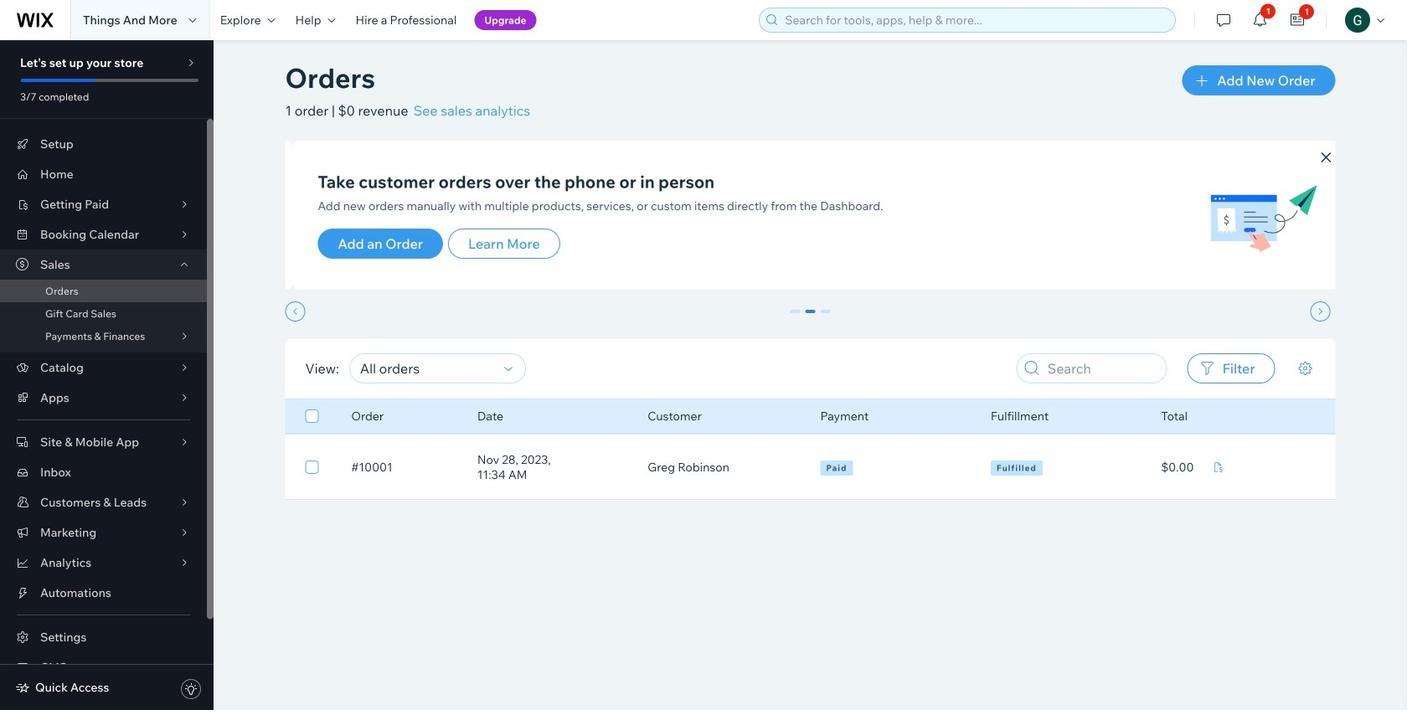 Task type: describe. For each thing, give the bounding box(es) containing it.
Search field
[[1043, 354, 1162, 383]]

take customer orders over the phone or in person image
[[1202, 161, 1311, 270]]



Task type: vqa. For each thing, say whether or not it's contained in the screenshot.
Take customer orders over the phone or in person IMAGE
yes



Task type: locate. For each thing, give the bounding box(es) containing it.
Search for tools, apps, help & more... field
[[780, 8, 1171, 32]]

None checkbox
[[305, 457, 319, 478]]

Unsaved view field
[[355, 354, 499, 383]]

sidebar element
[[0, 40, 214, 711]]

None checkbox
[[305, 406, 319, 426]]



